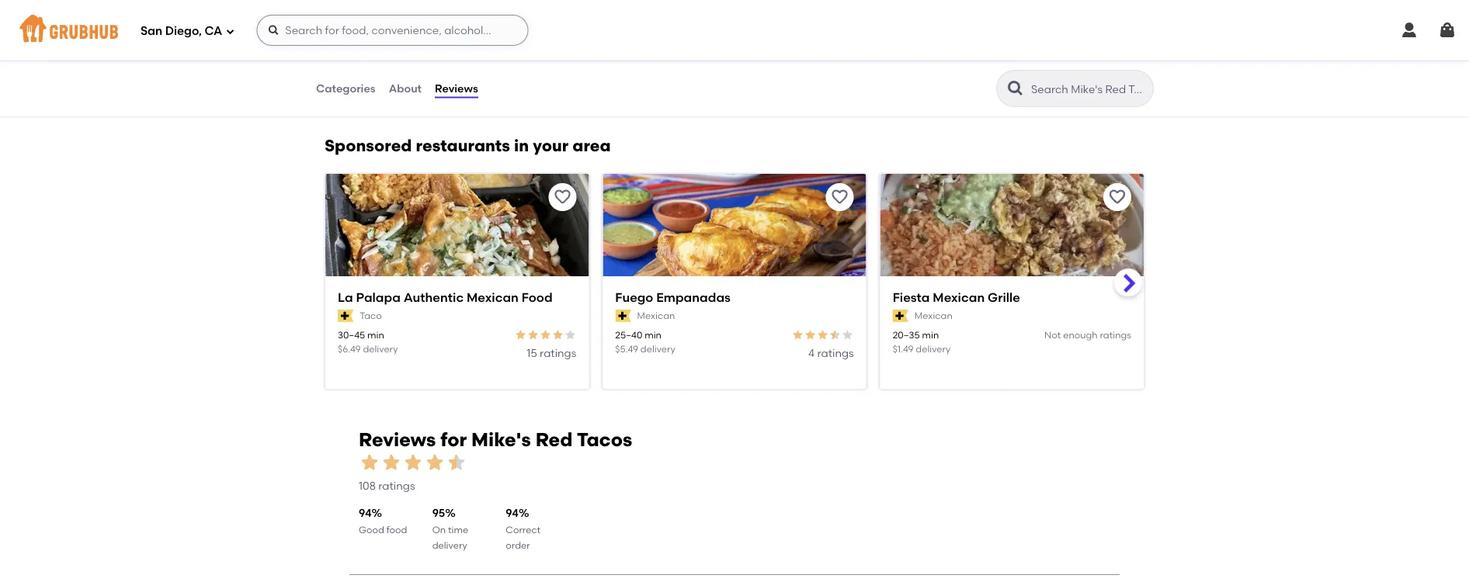 Task type: locate. For each thing, give the bounding box(es) containing it.
reviews right about
[[435, 82, 478, 95]]

2 horizontal spatial min
[[923, 330, 940, 342]]

about button
[[388, 61, 423, 117]]

delivery right $1.49 at the right
[[916, 344, 951, 355]]

san diego, ca
[[141, 24, 222, 38]]

food
[[522, 290, 553, 306]]

mike's
[[472, 429, 531, 451]]

reviews up 108 ratings
[[359, 429, 436, 451]]

mexican left grille at right
[[933, 290, 985, 306]]

ratings right 15 at the left of page
[[540, 347, 577, 360]]

1 horizontal spatial min
[[645, 330, 662, 342]]

$1.49
[[893, 344, 914, 355]]

1 min from the left
[[368, 330, 384, 342]]

2 94 from the left
[[506, 507, 519, 521]]

delivery inside 25–40 min $5.49 delivery
[[641, 344, 676, 355]]

94 inside 94 correct order
[[506, 507, 519, 521]]

save this restaurant button
[[549, 184, 577, 212], [826, 184, 854, 212], [1104, 184, 1132, 212]]

25–40
[[616, 330, 643, 342]]

2 min from the left
[[645, 330, 662, 342]]

sponsored
[[325, 136, 412, 156]]

ratings
[[1100, 330, 1132, 342], [540, 347, 577, 360], [818, 347, 854, 360], [379, 480, 415, 493]]

save this restaurant image
[[831, 188, 850, 207], [1109, 188, 1127, 207]]

1 horizontal spatial subscription pass image
[[893, 310, 909, 323]]

3 min from the left
[[923, 330, 940, 342]]

food
[[387, 525, 407, 536]]

delivery for empanadas
[[641, 344, 676, 355]]

subscription pass image
[[616, 310, 631, 323]]

0 horizontal spatial min
[[368, 330, 384, 342]]

1 horizontal spatial 94
[[506, 507, 519, 521]]

reviews button
[[434, 61, 479, 117]]

ratings right 108 at the left bottom of page
[[379, 480, 415, 493]]

$5.49
[[616, 344, 639, 355]]

delivery right $5.49
[[641, 344, 676, 355]]

reviews inside button
[[435, 82, 478, 95]]

order
[[506, 540, 530, 552]]

fiesta mexican grille logo image
[[881, 174, 1144, 305]]

min
[[368, 330, 384, 342], [645, 330, 662, 342], [923, 330, 940, 342]]

1 horizontal spatial save this restaurant button
[[826, 184, 854, 212]]

94 up correct in the left bottom of the page
[[506, 507, 519, 521]]

reviews for mike's red tacos
[[359, 429, 633, 451]]

1 save this restaurant image from the left
[[831, 188, 850, 207]]

2 save this restaurant image from the left
[[1109, 188, 1127, 207]]

2 subscription pass image from the left
[[893, 310, 909, 323]]

min for empanadas
[[645, 330, 662, 342]]

delivery inside 30–45 min $6.49 delivery
[[363, 344, 398, 355]]

1 subscription pass image from the left
[[338, 310, 354, 323]]

delivery for mexican
[[916, 344, 951, 355]]

delivery down time
[[432, 540, 467, 552]]

subscription pass image
[[338, 310, 354, 323], [893, 310, 909, 323]]

1 save this restaurant button from the left
[[549, 184, 577, 212]]

reviews
[[435, 82, 478, 95], [359, 429, 436, 451]]

taco
[[360, 311, 382, 322]]

2 save this restaurant button from the left
[[826, 184, 854, 212]]

enough
[[1064, 330, 1098, 342]]

2 horizontal spatial save this restaurant button
[[1104, 184, 1132, 212]]

min inside 30–45 min $6.49 delivery
[[368, 330, 384, 342]]

save this restaurant image
[[553, 188, 572, 207]]

3 save this restaurant button from the left
[[1104, 184, 1132, 212]]

94 up good
[[359, 507, 372, 521]]

0 horizontal spatial subscription pass image
[[338, 310, 354, 323]]

94 for 94 good food
[[359, 507, 372, 521]]

min right 25–40
[[645, 330, 662, 342]]

0 horizontal spatial 94
[[359, 507, 372, 521]]

good
[[359, 525, 384, 536]]

reviews for reviews
[[435, 82, 478, 95]]

1 horizontal spatial svg image
[[1401, 21, 1419, 40]]

fuego empanadas  logo image
[[603, 174, 867, 305]]

$6.49
[[338, 344, 361, 355]]

0 horizontal spatial svg image
[[267, 24, 280, 37]]

mexican left 'food'
[[467, 290, 519, 306]]

0 horizontal spatial save this restaurant button
[[549, 184, 577, 212]]

svg image
[[1401, 21, 1419, 40], [1439, 21, 1458, 40], [267, 24, 280, 37]]

la palapa authentic mexican food
[[338, 290, 553, 306]]

0 vertical spatial reviews
[[435, 82, 478, 95]]

subscription pass image down la on the left of the page
[[338, 310, 354, 323]]

1 vertical spatial reviews
[[359, 429, 436, 451]]

categories
[[316, 82, 376, 95]]

save this restaurant button for la palapa authentic mexican food
[[549, 184, 577, 212]]

delivery inside 20–35 min $1.49 delivery
[[916, 344, 951, 355]]

mexican
[[467, 290, 519, 306], [933, 290, 985, 306], [637, 311, 675, 322], [915, 311, 953, 322]]

ratings right 4
[[818, 347, 854, 360]]

94 inside 94 good food
[[359, 507, 372, 521]]

ratings for 108 ratings
[[379, 480, 415, 493]]

94
[[359, 507, 372, 521], [506, 507, 519, 521]]

main navigation navigation
[[0, 0, 1470, 61]]

1 94 from the left
[[359, 507, 372, 521]]

95 on time delivery
[[432, 507, 469, 552]]

min right 20–35
[[923, 330, 940, 342]]

subscription pass image up 20–35
[[893, 310, 909, 323]]

delivery
[[363, 344, 398, 355], [641, 344, 676, 355], [916, 344, 951, 355], [432, 540, 467, 552]]

2 horizontal spatial svg image
[[1439, 21, 1458, 40]]

fiesta
[[893, 290, 930, 306]]

fuego empanadas
[[616, 290, 731, 306]]

95
[[432, 507, 445, 521]]

star icon image
[[515, 330, 527, 342], [527, 330, 539, 342], [539, 330, 552, 342], [552, 330, 564, 342], [564, 330, 577, 342], [792, 330, 805, 342], [805, 330, 817, 342], [817, 330, 829, 342], [829, 330, 842, 342], [829, 330, 842, 342], [842, 330, 854, 342], [359, 453, 381, 474], [381, 453, 402, 474], [402, 453, 424, 474], [424, 453, 446, 474], [446, 453, 468, 474], [446, 453, 468, 474]]

delivery right $6.49
[[363, 344, 398, 355]]

min inside 20–35 min $1.49 delivery
[[923, 330, 940, 342]]

30–45
[[338, 330, 365, 342]]

15 ratings
[[527, 347, 577, 360]]

not enough ratings
[[1045, 330, 1132, 342]]

reviews for reviews for mike's red tacos
[[359, 429, 436, 451]]

1 horizontal spatial save this restaurant image
[[1109, 188, 1127, 207]]

in
[[514, 136, 529, 156]]

area
[[573, 136, 611, 156]]

min down taco
[[368, 330, 384, 342]]

Search Mike's Red Tacos search field
[[1030, 82, 1149, 96]]

0 horizontal spatial save this restaurant image
[[831, 188, 850, 207]]

min inside 25–40 min $5.49 delivery
[[645, 330, 662, 342]]



Task type: vqa. For each thing, say whether or not it's contained in the screenshot.
"$5.49"
yes



Task type: describe. For each thing, give the bounding box(es) containing it.
25–40 min $5.49 delivery
[[616, 330, 676, 355]]

subscription pass image for la
[[338, 310, 354, 323]]

authentic
[[404, 290, 464, 306]]

94 for 94 correct order
[[506, 507, 519, 521]]

mexican inside "link"
[[467, 290, 519, 306]]

fuego
[[616, 290, 654, 306]]

palapa
[[356, 290, 401, 306]]

15
[[527, 347, 537, 360]]

30–45 min $6.49 delivery
[[338, 330, 398, 355]]

save this restaurant button for fiesta mexican grille
[[1104, 184, 1132, 212]]

delivery for palapa
[[363, 344, 398, 355]]

la
[[338, 290, 353, 306]]

min for mexican
[[923, 330, 940, 342]]

search icon image
[[1007, 79, 1026, 98]]

20–35
[[893, 330, 920, 342]]

108 ratings
[[359, 480, 415, 493]]

fiesta mexican grille link
[[893, 289, 1132, 307]]

save this restaurant image for fuego empanadas
[[831, 188, 850, 207]]

la palapa authentic mexican food link
[[338, 289, 577, 307]]

for
[[441, 429, 467, 451]]

min for palapa
[[368, 330, 384, 342]]

red
[[536, 429, 573, 451]]

empanadas
[[657, 290, 731, 306]]

grille
[[988, 290, 1021, 306]]

94 good food
[[359, 507, 407, 536]]

fuego empanadas link
[[616, 289, 854, 307]]

mexican down fiesta
[[915, 311, 953, 322]]

Search for food, convenience, alcohol... search field
[[257, 15, 529, 46]]

not
[[1045, 330, 1062, 342]]

correct
[[506, 525, 541, 536]]

on
[[432, 525, 446, 536]]

ratings for 4 ratings
[[818, 347, 854, 360]]

time
[[448, 525, 469, 536]]

ratings right enough on the bottom right
[[1100, 330, 1132, 342]]

4
[[809, 347, 815, 360]]

subscription pass image for fiesta
[[893, 310, 909, 323]]

your
[[533, 136, 569, 156]]

svg image
[[226, 27, 235, 36]]

la palapa authentic mexican food logo image
[[326, 174, 589, 305]]

save this restaurant button for fuego empanadas
[[826, 184, 854, 212]]

ca
[[205, 24, 222, 38]]

restaurants
[[416, 136, 510, 156]]

fiesta mexican grille
[[893, 290, 1021, 306]]

20–35 min $1.49 delivery
[[893, 330, 951, 355]]

save this restaurant image for fiesta mexican grille
[[1109, 188, 1127, 207]]

94 correct order
[[506, 507, 541, 552]]

san
[[141, 24, 163, 38]]

4 ratings
[[809, 347, 854, 360]]

diego,
[[165, 24, 202, 38]]

108
[[359, 480, 376, 493]]

about
[[389, 82, 422, 95]]

categories button
[[315, 61, 377, 117]]

ratings for 15 ratings
[[540, 347, 577, 360]]

mexican down fuego empanadas
[[637, 311, 675, 322]]

sponsored restaurants in your area
[[325, 136, 611, 156]]

delivery inside 95 on time delivery
[[432, 540, 467, 552]]

tacos
[[577, 429, 633, 451]]



